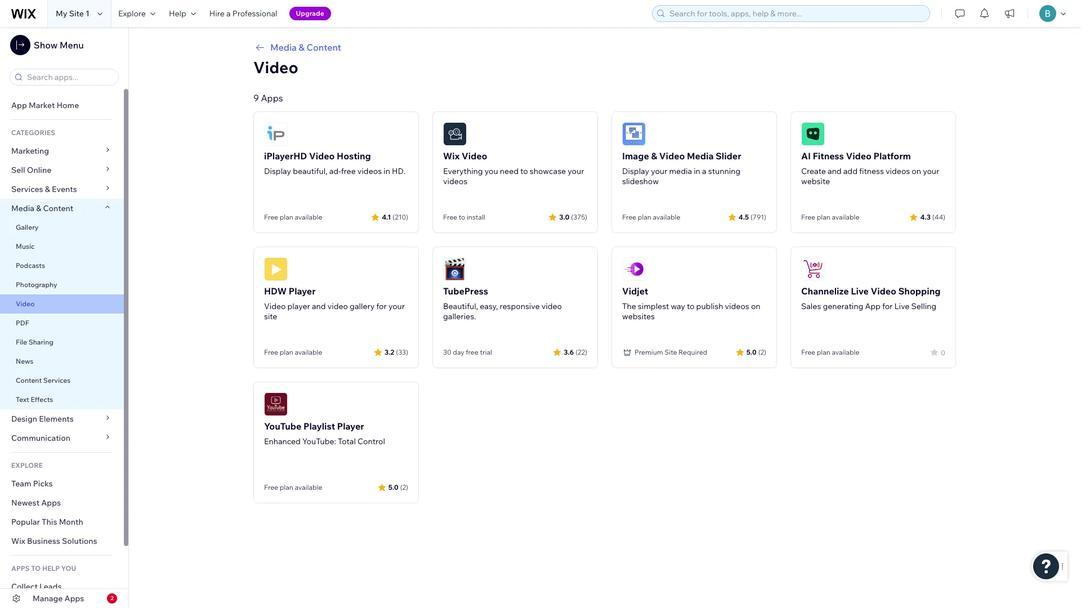Task type: describe. For each thing, give the bounding box(es) containing it.
wix video everything you need to showcase your videos
[[443, 150, 584, 186]]

(2) for simplest
[[758, 348, 766, 356]]

enhanced
[[264, 436, 301, 447]]

video inside sidebar element
[[16, 300, 35, 308]]

control
[[358, 436, 385, 447]]

online
[[27, 165, 51, 175]]

text effects link
[[0, 390, 124, 409]]

newest
[[11, 498, 39, 508]]

popular this month
[[11, 517, 83, 527]]

simplest
[[638, 301, 669, 311]]

display inside iplayerhd video hosting display beautiful, ad-free videos in hd.
[[264, 166, 291, 176]]

3.6 (22)
[[564, 348, 587, 356]]

site for premium
[[665, 348, 677, 356]]

business
[[27, 536, 60, 546]]

my
[[56, 8, 67, 19]]

free plan available for slider
[[622, 213, 681, 221]]

effects
[[31, 395, 53, 404]]

communication
[[11, 433, 72, 443]]

available for youtube:
[[295, 483, 322, 492]]

home
[[57, 100, 79, 110]]

video inside hdw player video player and video gallery for your site
[[328, 301, 348, 311]]

gallery
[[350, 301, 375, 311]]

way
[[671, 301, 685, 311]]

youtube playlist player logo image
[[264, 393, 288, 416]]

video inside channelize live video shopping sales generating app for live selling
[[871, 286, 897, 297]]

help
[[42, 564, 60, 573]]

pdf
[[16, 319, 29, 327]]

selling
[[911, 301, 937, 311]]

media
[[669, 166, 692, 176]]

plan for beautiful,
[[280, 213, 293, 221]]

(210)
[[393, 213, 408, 221]]

sell online link
[[0, 161, 124, 180]]

wix video logo image
[[443, 122, 467, 146]]

free plan available for youtube:
[[264, 483, 322, 492]]

9 apps
[[253, 92, 283, 104]]

& down the services & events
[[36, 203, 41, 213]]

iplayerhd video hosting logo image
[[264, 122, 288, 146]]

apps for 9 apps
[[261, 92, 283, 104]]

a inside image & video media slider display your media in a stunning slideshow
[[702, 166, 707, 176]]

media inside sidebar element
[[11, 203, 34, 213]]

youtube playlist player enhanced youtube: total control
[[264, 421, 385, 447]]

podcasts link
[[0, 256, 124, 275]]

app inside channelize live video shopping sales generating app for live selling
[[865, 301, 881, 311]]

videos inside iplayerhd video hosting display beautiful, ad-free videos in hd.
[[358, 166, 382, 176]]

create
[[801, 166, 826, 176]]

0 horizontal spatial content
[[16, 376, 42, 385]]

collect leads
[[11, 582, 62, 592]]

4.1
[[382, 213, 391, 221]]

apps for newest apps
[[41, 498, 61, 508]]

everything
[[443, 166, 483, 176]]

slider
[[716, 150, 741, 162]]

(375)
[[571, 213, 587, 221]]

install
[[467, 213, 485, 221]]

in for hosting
[[384, 166, 390, 176]]

to inside wix video everything you need to showcase your videos
[[520, 166, 528, 176]]

iplayerhd video hosting display beautiful, ad-free videos in hd.
[[264, 150, 406, 176]]

5.0 for simplest
[[747, 348, 757, 356]]

services & events link
[[0, 180, 124, 199]]

photography link
[[0, 275, 124, 295]]

apps
[[11, 564, 30, 573]]

pdf link
[[0, 314, 124, 333]]

marketing
[[11, 146, 49, 156]]

1 vertical spatial to
[[459, 213, 465, 221]]

need
[[500, 166, 519, 176]]

required
[[679, 348, 707, 356]]

channelize
[[801, 286, 849, 297]]

0 vertical spatial a
[[226, 8, 231, 19]]

fitness
[[813, 150, 844, 162]]

team
[[11, 479, 31, 489]]

1 horizontal spatial live
[[895, 301, 910, 311]]

site for my
[[69, 8, 84, 19]]

image & video media slider logo image
[[622, 122, 646, 146]]

available for sales
[[832, 348, 860, 356]]

0 vertical spatial media
[[270, 42, 297, 53]]

showcase
[[530, 166, 566, 176]]

free for image
[[622, 213, 636, 221]]

plan for and
[[280, 348, 293, 356]]

on inside ai fitness video platform create and add fitness videos on your website
[[912, 166, 921, 176]]

hire a professional
[[209, 8, 277, 19]]

newest apps
[[11, 498, 61, 508]]

to
[[31, 564, 41, 573]]

video inside image & video media slider display your media in a stunning slideshow
[[659, 150, 685, 162]]

explore
[[118, 8, 146, 19]]

videos inside vidjet the simplest way to publish videos on websites
[[725, 301, 749, 311]]

hd.
[[392, 166, 406, 176]]

media & content inside sidebar element
[[11, 203, 73, 213]]

market
[[29, 100, 55, 110]]

generating
[[823, 301, 864, 311]]

plan for youtube:
[[280, 483, 293, 492]]

0 vertical spatial content
[[307, 42, 341, 53]]

on inside vidjet the simplest way to publish videos on websites
[[751, 301, 761, 311]]

available for beautiful,
[[295, 213, 322, 221]]

premium
[[635, 348, 663, 356]]

wix for business
[[11, 536, 25, 546]]

the
[[622, 301, 636, 311]]

you
[[485, 166, 498, 176]]

1 horizontal spatial media & content link
[[253, 41, 956, 54]]

photography
[[16, 280, 57, 289]]

iplayerhd
[[264, 150, 307, 162]]

free plan available for and
[[264, 348, 322, 356]]

marketing link
[[0, 141, 124, 161]]

responsive
[[500, 301, 540, 311]]

professional
[[232, 8, 277, 19]]

video inside iplayerhd video hosting display beautiful, ad-free videos in hd.
[[309, 150, 335, 162]]

text
[[16, 395, 29, 404]]

& left events
[[45, 184, 50, 194]]

ai fitness video platform logo image
[[801, 122, 825, 146]]

wix for video
[[443, 150, 460, 162]]

tubepress logo image
[[443, 257, 467, 281]]

content services link
[[0, 371, 124, 390]]

galleries.
[[443, 311, 476, 322]]

(2) for player
[[400, 483, 408, 491]]

available for slider
[[653, 213, 681, 221]]

website
[[801, 176, 830, 186]]

plan for sales
[[817, 348, 831, 356]]

available for and
[[295, 348, 322, 356]]

site
[[264, 311, 277, 322]]

beautiful,
[[443, 301, 478, 311]]

player
[[288, 301, 310, 311]]

1 vertical spatial services
[[43, 376, 71, 385]]

slideshow
[[622, 176, 659, 186]]

30 day free trial
[[443, 348, 492, 356]]

upgrade
[[296, 9, 324, 17]]

5.0 (2) for player
[[388, 483, 408, 491]]

3.6
[[564, 348, 574, 356]]



Task type: locate. For each thing, give the bounding box(es) containing it.
help button
[[162, 0, 203, 27]]

month
[[59, 517, 83, 527]]

a right hire
[[226, 8, 231, 19]]

plan down sales
[[817, 348, 831, 356]]

videos up free to install
[[443, 176, 468, 186]]

display inside image & video media slider display your media in a stunning slideshow
[[622, 166, 649, 176]]

your right the showcase
[[568, 166, 584, 176]]

0 vertical spatial to
[[520, 166, 528, 176]]

videos inside wix video everything you need to showcase your videos
[[443, 176, 468, 186]]

plan for slider
[[638, 213, 651, 221]]

video inside tubepress beautiful, easy, responsive video galleries.
[[542, 301, 562, 311]]

in inside image & video media slider display your media in a stunning slideshow
[[694, 166, 701, 176]]

newest apps link
[[0, 493, 124, 512]]

sell
[[11, 165, 25, 175]]

apps right the 9
[[261, 92, 283, 104]]

0 horizontal spatial app
[[11, 100, 27, 110]]

1 vertical spatial content
[[43, 203, 73, 213]]

1 vertical spatial player
[[337, 421, 364, 432]]

show menu
[[34, 39, 84, 51]]

1 in from the left
[[384, 166, 390, 176]]

1 horizontal spatial on
[[912, 166, 921, 176]]

0 vertical spatial 5.0 (2)
[[747, 348, 766, 356]]

available down player
[[295, 348, 322, 356]]

0 horizontal spatial 5.0
[[388, 483, 399, 491]]

available down "generating"
[[832, 348, 860, 356]]

player inside youtube playlist player enhanced youtube: total control
[[337, 421, 364, 432]]

publish
[[696, 301, 723, 311]]

design
[[11, 414, 37, 424]]

0 horizontal spatial apps
[[41, 498, 61, 508]]

free for channelize
[[801, 348, 815, 356]]

and
[[828, 166, 842, 176], [312, 301, 326, 311]]

upgrade button
[[289, 7, 331, 20]]

0 horizontal spatial a
[[226, 8, 231, 19]]

0 vertical spatial media & content link
[[253, 41, 956, 54]]

0 vertical spatial on
[[912, 166, 921, 176]]

video inside ai fitness video platform create and add fitness videos on your website
[[846, 150, 872, 162]]

popular
[[11, 517, 40, 527]]

file sharing
[[16, 338, 53, 346]]

communication link
[[0, 429, 124, 448]]

design elements link
[[0, 409, 124, 429]]

and left add
[[828, 166, 842, 176]]

0 horizontal spatial and
[[312, 301, 326, 311]]

channelize live video shopping logo image
[[801, 257, 825, 281]]

for inside hdw player video player and video gallery for your site
[[376, 301, 387, 311]]

1 vertical spatial live
[[895, 301, 910, 311]]

1 vertical spatial a
[[702, 166, 707, 176]]

to right way
[[687, 301, 695, 311]]

for inside channelize live video shopping sales generating app for live selling
[[882, 301, 893, 311]]

2 display from the left
[[622, 166, 649, 176]]

video inside hdw player video player and video gallery for your site
[[264, 301, 286, 311]]

available down youtube:
[[295, 483, 322, 492]]

sidebar element
[[0, 27, 129, 608]]

on right the fitness
[[912, 166, 921, 176]]

free plan available down "generating"
[[801, 348, 860, 356]]

free for youtube
[[264, 483, 278, 492]]

team picks link
[[0, 474, 124, 493]]

app right "generating"
[[865, 301, 881, 311]]

1 horizontal spatial player
[[337, 421, 364, 432]]

video up everything
[[462, 150, 487, 162]]

player up player
[[289, 286, 316, 297]]

5.0 (2) for simplest
[[747, 348, 766, 356]]

0 vertical spatial app
[[11, 100, 27, 110]]

1 horizontal spatial to
[[520, 166, 528, 176]]

live up "generating"
[[851, 286, 869, 297]]

0 horizontal spatial on
[[751, 301, 761, 311]]

0 vertical spatial services
[[11, 184, 43, 194]]

video inside wix video everything you need to showcase your videos
[[462, 150, 487, 162]]

app inside sidebar element
[[11, 100, 27, 110]]

solutions
[[62, 536, 97, 546]]

channelize live video shopping sales generating app for live selling
[[801, 286, 941, 311]]

add
[[844, 166, 858, 176]]

0 horizontal spatial player
[[289, 286, 316, 297]]

0 vertical spatial (2)
[[758, 348, 766, 356]]

collect
[[11, 582, 38, 592]]

menu
[[60, 39, 84, 51]]

1 horizontal spatial in
[[694, 166, 701, 176]]

free left install
[[443, 213, 457, 221]]

your right gallery
[[389, 301, 405, 311]]

1 horizontal spatial 5.0
[[747, 348, 757, 356]]

0 horizontal spatial media & content link
[[0, 199, 124, 218]]

0 vertical spatial site
[[69, 8, 84, 19]]

in left hd.
[[384, 166, 390, 176]]

plan down beautiful,
[[280, 213, 293, 221]]

free down enhanced
[[264, 483, 278, 492]]

0 horizontal spatial 5.0 (2)
[[388, 483, 408, 491]]

collect leads link
[[0, 577, 124, 596]]

free plan available down website
[[801, 213, 860, 221]]

0 horizontal spatial display
[[264, 166, 291, 176]]

video left the shopping
[[871, 286, 897, 297]]

in for video
[[694, 166, 701, 176]]

1 horizontal spatial media & content
[[270, 42, 341, 53]]

services down "news" link
[[43, 376, 71, 385]]

1 vertical spatial on
[[751, 301, 761, 311]]

videos right publish
[[725, 301, 749, 311]]

apps right manage
[[65, 594, 84, 604]]

available down add
[[832, 213, 860, 221]]

categories
[[11, 128, 55, 137]]

free down site
[[264, 348, 278, 356]]

1
[[86, 8, 90, 19]]

1 vertical spatial 5.0 (2)
[[388, 483, 408, 491]]

text effects
[[16, 395, 53, 404]]

0 horizontal spatial media & content
[[11, 203, 73, 213]]

hire a professional link
[[203, 0, 284, 27]]

your up 4.3 (44)
[[923, 166, 940, 176]]

3.0
[[559, 213, 570, 221]]

0 vertical spatial wix
[[443, 150, 460, 162]]

video up beautiful,
[[309, 150, 335, 162]]

your left media
[[651, 166, 668, 176]]

1 display from the left
[[264, 166, 291, 176]]

& right the image
[[651, 150, 657, 162]]

and inside hdw player video player and video gallery for your site
[[312, 301, 326, 311]]

media & content down upgrade button
[[270, 42, 341, 53]]

media inside image & video media slider display your media in a stunning slideshow
[[687, 150, 714, 162]]

1 horizontal spatial wix
[[443, 150, 460, 162]]

ai
[[801, 150, 811, 162]]

1 horizontal spatial site
[[665, 348, 677, 356]]

1 vertical spatial free
[[466, 348, 479, 356]]

player up total
[[337, 421, 364, 432]]

apps to help you
[[11, 564, 76, 573]]

0 horizontal spatial video
[[328, 301, 348, 311]]

0 horizontal spatial in
[[384, 166, 390, 176]]

2 horizontal spatial to
[[687, 301, 695, 311]]

0 horizontal spatial free
[[341, 166, 356, 176]]

Search apps... field
[[24, 69, 115, 85]]

apps inside newest apps link
[[41, 498, 61, 508]]

apps up this
[[41, 498, 61, 508]]

1 vertical spatial (2)
[[400, 483, 408, 491]]

file
[[16, 338, 27, 346]]

2 video from the left
[[542, 301, 562, 311]]

media down upgrade button
[[270, 42, 297, 53]]

(22)
[[576, 348, 587, 356]]

and inside ai fitness video platform create and add fitness videos on your website
[[828, 166, 842, 176]]

2 vertical spatial media
[[11, 203, 34, 213]]

content services
[[16, 376, 71, 385]]

1 for from the left
[[376, 301, 387, 311]]

2 vertical spatial content
[[16, 376, 42, 385]]

services down sell online
[[11, 184, 43, 194]]

1 vertical spatial media & content link
[[0, 199, 124, 218]]

0 vertical spatial apps
[[261, 92, 283, 104]]

plan down player
[[280, 348, 293, 356]]

for for player
[[376, 301, 387, 311]]

1 vertical spatial apps
[[41, 498, 61, 508]]

live
[[851, 286, 869, 297], [895, 301, 910, 311]]

free for wix
[[443, 213, 457, 221]]

video up media
[[659, 150, 685, 162]]

music
[[16, 242, 35, 251]]

1 vertical spatial media
[[687, 150, 714, 162]]

show
[[34, 39, 58, 51]]

video link
[[0, 295, 124, 314]]

0 vertical spatial and
[[828, 166, 842, 176]]

5.0
[[747, 348, 757, 356], [388, 483, 399, 491]]

1 horizontal spatial free
[[466, 348, 479, 356]]

free plan available down site
[[264, 348, 322, 356]]

video
[[253, 57, 298, 77], [309, 150, 335, 162], [462, 150, 487, 162], [659, 150, 685, 162], [846, 150, 872, 162], [871, 286, 897, 297], [16, 300, 35, 308], [264, 301, 286, 311]]

video
[[328, 301, 348, 311], [542, 301, 562, 311]]

0 horizontal spatial to
[[459, 213, 465, 221]]

free for ai
[[801, 213, 815, 221]]

your inside wix video everything you need to showcase your videos
[[568, 166, 584, 176]]

Search for tools, apps, help & more... field
[[666, 6, 926, 21]]

& inside image & video media slider display your media in a stunning slideshow
[[651, 150, 657, 162]]

free plan available for sales
[[801, 348, 860, 356]]

1 vertical spatial media & content
[[11, 203, 73, 213]]

plan
[[280, 213, 293, 221], [638, 213, 651, 221], [817, 213, 831, 221], [280, 348, 293, 356], [817, 348, 831, 356], [280, 483, 293, 492]]

0 vertical spatial player
[[289, 286, 316, 297]]

wix
[[443, 150, 460, 162], [11, 536, 25, 546]]

0 vertical spatial 5.0
[[747, 348, 757, 356]]

free down hosting on the top of the page
[[341, 166, 356, 176]]

vidjet logo image
[[622, 257, 646, 281]]

app left market at the left top of page
[[11, 100, 27, 110]]

0 horizontal spatial live
[[851, 286, 869, 297]]

1 vertical spatial site
[[665, 348, 677, 356]]

content up gallery link at the top
[[43, 203, 73, 213]]

media up media
[[687, 150, 714, 162]]

a left "stunning"
[[702, 166, 707, 176]]

free right "day"
[[466, 348, 479, 356]]

available for create
[[832, 213, 860, 221]]

available down beautiful,
[[295, 213, 322, 221]]

0 horizontal spatial (2)
[[400, 483, 408, 491]]

free inside iplayerhd video hosting display beautiful, ad-free videos in hd.
[[341, 166, 356, 176]]

2 vertical spatial to
[[687, 301, 695, 311]]

1 horizontal spatial 5.0 (2)
[[747, 348, 766, 356]]

1 vertical spatial 5.0
[[388, 483, 399, 491]]

0 vertical spatial live
[[851, 286, 869, 297]]

videos inside ai fitness video platform create and add fitness videos on your website
[[886, 166, 910, 176]]

0 horizontal spatial for
[[376, 301, 387, 311]]

app market home link
[[0, 96, 124, 115]]

free plan available down slideshow on the top of page
[[622, 213, 681, 221]]

1 horizontal spatial content
[[43, 203, 73, 213]]

in inside iplayerhd video hosting display beautiful, ad-free videos in hd.
[[384, 166, 390, 176]]

1 vertical spatial and
[[312, 301, 326, 311]]

free for iplayerhd
[[264, 213, 278, 221]]

1 horizontal spatial for
[[882, 301, 893, 311]]

music link
[[0, 237, 124, 256]]

0 vertical spatial media & content
[[270, 42, 341, 53]]

app market home
[[11, 100, 79, 110]]

0 horizontal spatial wix
[[11, 536, 25, 546]]

sales
[[801, 301, 821, 311]]

1 horizontal spatial apps
[[65, 594, 84, 604]]

1 video from the left
[[328, 301, 348, 311]]

1 horizontal spatial (2)
[[758, 348, 766, 356]]

2 in from the left
[[694, 166, 701, 176]]

display down the image
[[622, 166, 649, 176]]

available down slideshow on the top of page
[[653, 213, 681, 221]]

video up add
[[846, 150, 872, 162]]

hdw player logo image
[[264, 257, 288, 281]]

plan down website
[[817, 213, 831, 221]]

videos down platform
[[886, 166, 910, 176]]

wix down popular on the bottom left of the page
[[11, 536, 25, 546]]

apps for manage apps
[[65, 594, 84, 604]]

1 vertical spatial wix
[[11, 536, 25, 546]]

5.0 for player
[[388, 483, 399, 491]]

video up pdf on the bottom of the page
[[16, 300, 35, 308]]

plan down enhanced
[[280, 483, 293, 492]]

plan down slideshow on the top of page
[[638, 213, 651, 221]]

plan for create
[[817, 213, 831, 221]]

day
[[453, 348, 464, 356]]

video up 9 apps
[[253, 57, 298, 77]]

1 horizontal spatial display
[[622, 166, 649, 176]]

video left gallery
[[328, 301, 348, 311]]

this
[[42, 517, 57, 527]]

site left 1 at the top left of page
[[69, 8, 84, 19]]

platform
[[874, 150, 911, 162]]

player inside hdw player video player and video gallery for your site
[[289, 286, 316, 297]]

display down iplayerhd
[[264, 166, 291, 176]]

0 horizontal spatial media
[[11, 203, 34, 213]]

display
[[264, 166, 291, 176], [622, 166, 649, 176]]

media up gallery
[[11, 203, 34, 213]]

your inside image & video media slider display your media in a stunning slideshow
[[651, 166, 668, 176]]

playlist
[[304, 421, 335, 432]]

wix inside sidebar element
[[11, 536, 25, 546]]

free
[[341, 166, 356, 176], [466, 348, 479, 356]]

for left selling
[[882, 301, 893, 311]]

tubepress
[[443, 286, 488, 297]]

youtube:
[[302, 436, 336, 447]]

4.3 (44)
[[921, 213, 946, 221]]

2 vertical spatial apps
[[65, 594, 84, 604]]

free plan available for beautiful,
[[264, 213, 322, 221]]

gallery link
[[0, 218, 124, 237]]

free down website
[[801, 213, 815, 221]]

site right premium
[[665, 348, 677, 356]]

and right player
[[312, 301, 326, 311]]

content
[[307, 42, 341, 53], [43, 203, 73, 213], [16, 376, 42, 385]]

media & content down the services & events
[[11, 203, 73, 213]]

in
[[384, 166, 390, 176], [694, 166, 701, 176]]

media & content
[[270, 42, 341, 53], [11, 203, 73, 213]]

video down hdw
[[264, 301, 286, 311]]

2 for from the left
[[882, 301, 893, 311]]

manage apps
[[33, 594, 84, 604]]

2 horizontal spatial content
[[307, 42, 341, 53]]

live left selling
[[895, 301, 910, 311]]

content down news
[[16, 376, 42, 385]]

1 horizontal spatial and
[[828, 166, 842, 176]]

podcasts
[[16, 261, 45, 270]]

free down sales
[[801, 348, 815, 356]]

0 vertical spatial free
[[341, 166, 356, 176]]

free for hdw
[[264, 348, 278, 356]]

ad-
[[329, 166, 341, 176]]

free plan available down enhanced
[[264, 483, 322, 492]]

on right publish
[[751, 301, 761, 311]]

free plan available down beautiful,
[[264, 213, 322, 221]]

(791)
[[751, 213, 766, 221]]

free up hdw player logo
[[264, 213, 278, 221]]

2 horizontal spatial apps
[[261, 92, 283, 104]]

services
[[11, 184, 43, 194], [43, 376, 71, 385]]

hosting
[[337, 150, 371, 162]]

free down slideshow on the top of page
[[622, 213, 636, 221]]

for right gallery
[[376, 301, 387, 311]]

stunning
[[708, 166, 741, 176]]

your inside ai fitness video platform create and add fitness videos on your website
[[923, 166, 940, 176]]

news
[[16, 357, 33, 366]]

1 horizontal spatial a
[[702, 166, 707, 176]]

your inside hdw player video player and video gallery for your site
[[389, 301, 405, 311]]

sharing
[[29, 338, 53, 346]]

1 horizontal spatial app
[[865, 301, 881, 311]]

vidjet the simplest way to publish videos on websites
[[622, 286, 761, 322]]

9
[[253, 92, 259, 104]]

& down upgrade button
[[299, 42, 305, 53]]

videos down hosting on the top of the page
[[358, 166, 382, 176]]

file sharing link
[[0, 333, 124, 352]]

wix up everything
[[443, 150, 460, 162]]

for for live
[[882, 301, 893, 311]]

services & events
[[11, 184, 77, 194]]

0
[[941, 348, 946, 357]]

free plan available for create
[[801, 213, 860, 221]]

vidjet
[[622, 286, 648, 297]]

media & content link
[[253, 41, 956, 54], [0, 199, 124, 218]]

to inside vidjet the simplest way to publish videos on websites
[[687, 301, 695, 311]]

&
[[299, 42, 305, 53], [651, 150, 657, 162], [45, 184, 50, 194], [36, 203, 41, 213]]

in right media
[[694, 166, 701, 176]]

video right responsive
[[542, 301, 562, 311]]

youtube
[[264, 421, 302, 432]]

1 horizontal spatial media
[[270, 42, 297, 53]]

wix inside wix video everything you need to showcase your videos
[[443, 150, 460, 162]]

0 horizontal spatial site
[[69, 8, 84, 19]]

to right need
[[520, 166, 528, 176]]

show menu button
[[10, 35, 84, 55]]

events
[[52, 184, 77, 194]]

to left install
[[459, 213, 465, 221]]

1 vertical spatial app
[[865, 301, 881, 311]]

hire
[[209, 8, 225, 19]]

1 horizontal spatial video
[[542, 301, 562, 311]]

2 horizontal spatial media
[[687, 150, 714, 162]]

content down upgrade button
[[307, 42, 341, 53]]



Task type: vqa. For each thing, say whether or not it's contained in the screenshot.


